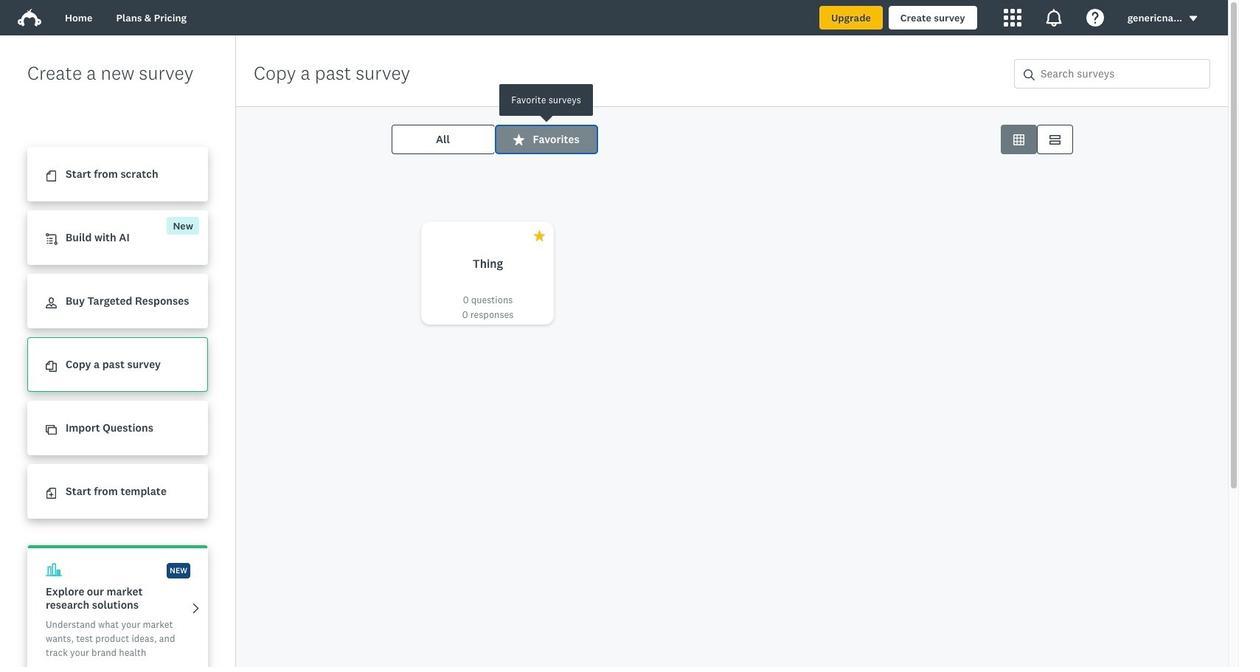 Task type: vqa. For each thing, say whether or not it's contained in the screenshot.
left Products Icon
no



Task type: describe. For each thing, give the bounding box(es) containing it.
notification center icon image
[[1046, 9, 1063, 27]]

1 brand logo image from the top
[[18, 6, 41, 30]]

starfilled image
[[513, 134, 524, 145]]

document image
[[46, 171, 57, 182]]

textboxmultiple image
[[1050, 134, 1061, 145]]

search image
[[1024, 69, 1035, 80]]



Task type: locate. For each thing, give the bounding box(es) containing it.
user image
[[46, 298, 57, 309]]

dropdown arrow icon image
[[1189, 13, 1199, 24], [1190, 16, 1198, 21]]

tooltip
[[436, 84, 657, 116]]

brand logo image
[[18, 6, 41, 30], [18, 9, 41, 27]]

2 brand logo image from the top
[[18, 9, 41, 27]]

clone image
[[46, 425, 57, 436]]

help icon image
[[1087, 9, 1105, 27]]

documentplus image
[[46, 488, 57, 499]]

starfilled image
[[534, 230, 545, 241]]

products icon image
[[1004, 9, 1022, 27], [1004, 9, 1022, 27]]

grid image
[[1014, 134, 1025, 145]]

chevronright image
[[190, 603, 201, 614]]

Search surveys field
[[1035, 60, 1210, 88]]

documentclone image
[[46, 361, 57, 372]]



